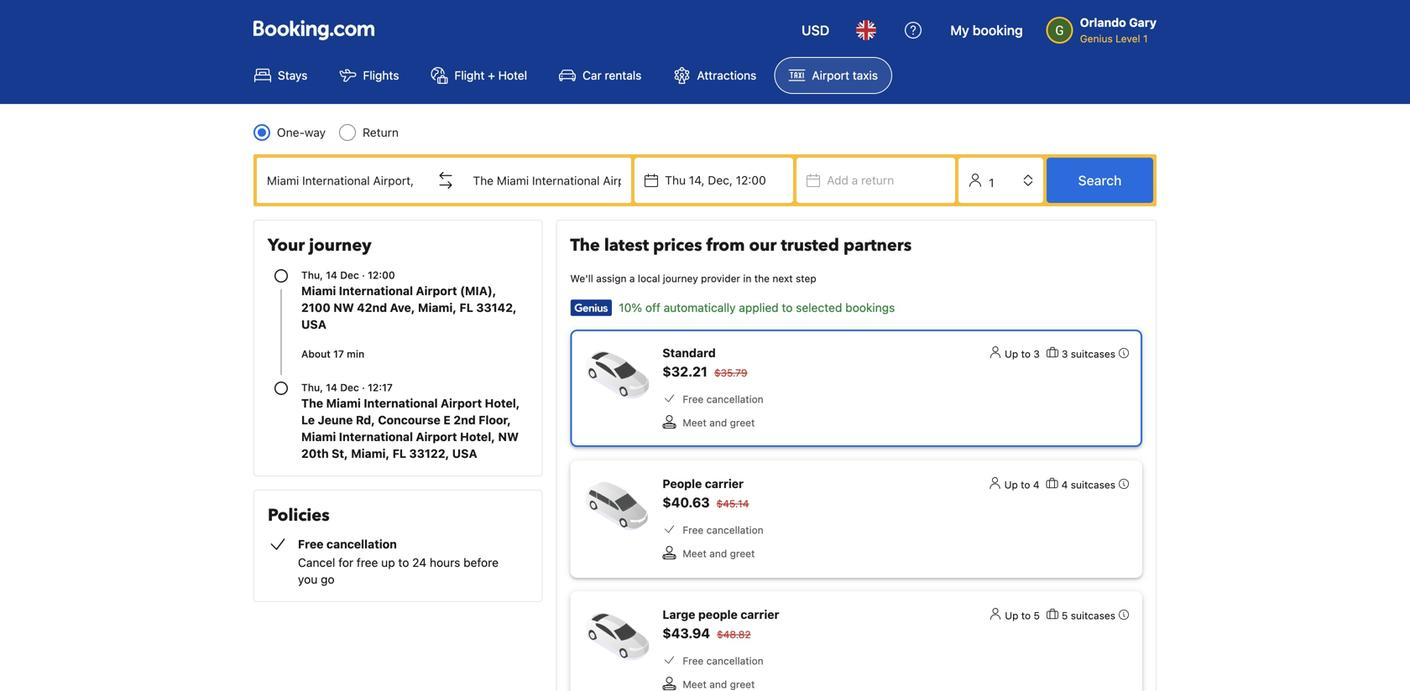 Task type: locate. For each thing, give the bounding box(es) containing it.
1 vertical spatial journey
[[663, 273, 698, 285]]

0 vertical spatial greet
[[730, 417, 755, 429]]

cancellation down $35.79
[[706, 394, 763, 405]]

thu, up le
[[301, 382, 323, 394]]

dec inside thu, 14 dec · 12:00 miami international airport (mia), 2100 nw 42nd ave, miami, fl 33142, usa
[[340, 269, 359, 281]]

1 vertical spatial carrier
[[740, 608, 779, 622]]

and for $43.94
[[709, 679, 727, 691]]

0 horizontal spatial fl
[[392, 447, 406, 461]]

0 vertical spatial miami,
[[418, 301, 457, 315]]

0 vertical spatial dec
[[340, 269, 359, 281]]

to inside free cancellation cancel for free up to 24 hours before you go
[[398, 556, 409, 570]]

provider
[[701, 273, 740, 285]]

meet and greet down $48.82
[[683, 679, 755, 691]]

1 14 from the top
[[326, 269, 337, 281]]

free cancellation
[[683, 394, 763, 405], [683, 525, 763, 536], [683, 655, 763, 667]]

3 right up to 3
[[1062, 348, 1068, 360]]

partners
[[843, 234, 912, 257]]

usa inside thu, 14 dec · 12:17 the miami international airport hotel, le jeune rd, concourse e 2nd floor, miami international airport hotel, nw 20th st, miami, fl 33122, usa
[[452, 447, 477, 461]]

1 vertical spatial miami,
[[351, 447, 390, 461]]

circle empty image
[[274, 269, 288, 283], [274, 382, 288, 395]]

cancellation down $48.82
[[706, 655, 763, 667]]

in
[[743, 273, 751, 285]]

miami, inside thu, 14 dec · 12:17 the miami international airport hotel, le jeune rd, concourse e 2nd floor, miami international airport hotel, nw 20th st, miami, fl 33122, usa
[[351, 447, 390, 461]]

free down $40.63
[[683, 525, 704, 536]]

2 meet from the top
[[683, 548, 707, 560]]

suitcases
[[1071, 348, 1115, 360], [1071, 479, 1115, 491], [1071, 610, 1115, 622]]

greet down "$45.14"
[[730, 548, 755, 560]]

$40.63
[[662, 495, 710, 511]]

free down $43.94 at bottom
[[683, 655, 704, 667]]

1 vertical spatial greet
[[730, 548, 755, 560]]

0 horizontal spatial usa
[[301, 318, 326, 332]]

international up concourse
[[364, 397, 438, 410]]

to left 5 suitcases
[[1021, 610, 1031, 622]]

2 vertical spatial and
[[709, 679, 727, 691]]

12:00 right dec,
[[736, 173, 766, 187]]

1 vertical spatial fl
[[392, 447, 406, 461]]

greet for carrier
[[730, 679, 755, 691]]

1 vertical spatial the
[[301, 397, 323, 410]]

1 4 from the left
[[1033, 479, 1040, 491]]

up left 4 suitcases
[[1004, 479, 1018, 491]]

$35.79
[[714, 367, 747, 379]]

meet and greet down $35.79
[[683, 417, 755, 429]]

usa
[[301, 318, 326, 332], [452, 447, 477, 461]]

airport left (mia),
[[416, 284, 457, 298]]

5 right up to 5
[[1062, 610, 1068, 622]]

free cancellation down $48.82
[[683, 655, 763, 667]]

up for $45.14
[[1004, 479, 1018, 491]]

dec inside thu, 14 dec · 12:17 the miami international airport hotel, le jeune rd, concourse e 2nd floor, miami international airport hotel, nw 20th st, miami, fl 33122, usa
[[340, 382, 359, 394]]

miami,
[[418, 301, 457, 315], [351, 447, 390, 461]]

1 meet from the top
[[683, 417, 707, 429]]

cancellation down "$45.14"
[[706, 525, 763, 536]]

0 horizontal spatial 4
[[1033, 479, 1040, 491]]

1 · from the top
[[362, 269, 365, 281]]

1 horizontal spatial 3
[[1062, 348, 1068, 360]]

up left 3 suitcases
[[1005, 348, 1018, 360]]

0 horizontal spatial 3
[[1033, 348, 1040, 360]]

thu, inside thu, 14 dec · 12:17 the miami international airport hotel, le jeune rd, concourse e 2nd floor, miami international airport hotel, nw 20th st, miami, fl 33122, usa
[[301, 382, 323, 394]]

· left 12:17 timer
[[362, 382, 365, 394]]

1 vertical spatial a
[[629, 273, 635, 285]]

12:00 timer
[[368, 269, 395, 281]]

local
[[638, 273, 660, 285]]

14 inside thu, 14 dec · 12:00 miami international airport (mia), 2100 nw 42nd ave, miami, fl 33142, usa
[[326, 269, 337, 281]]

1 horizontal spatial fl
[[459, 301, 473, 315]]

· inside thu, 14 dec · 12:17 the miami international airport hotel, le jeune rd, concourse e 2nd floor, miami international airport hotel, nw 20th st, miami, fl 33122, usa
[[362, 382, 365, 394]]

0 vertical spatial ·
[[362, 269, 365, 281]]

nw
[[333, 301, 354, 315], [498, 430, 519, 444]]

0 vertical spatial a
[[852, 173, 858, 187]]

before
[[463, 556, 499, 570]]

nw inside thu, 14 dec · 12:17 the miami international airport hotel, le jeune rd, concourse e 2nd floor, miami international airport hotel, nw 20th st, miami, fl 33122, usa
[[498, 430, 519, 444]]

miami, right ave,
[[418, 301, 457, 315]]

meet down $32.21
[[683, 417, 707, 429]]

0 vertical spatial free cancellation
[[683, 394, 763, 405]]

to left 3 suitcases
[[1021, 348, 1031, 360]]

0 vertical spatial meet
[[683, 417, 707, 429]]

3 free cancellation from the top
[[683, 655, 763, 667]]

the up le
[[301, 397, 323, 410]]

3 meet from the top
[[683, 679, 707, 691]]

nw inside thu, 14 dec · 12:00 miami international airport (mia), 2100 nw 42nd ave, miami, fl 33142, usa
[[333, 301, 354, 315]]

standard $32.21 $35.79
[[662, 346, 747, 380]]

journey right local
[[663, 273, 698, 285]]

meet and greet for $32.21
[[683, 417, 755, 429]]

3 left 3 suitcases
[[1033, 348, 1040, 360]]

1 vertical spatial ·
[[362, 382, 365, 394]]

3 suitcases from the top
[[1071, 610, 1115, 622]]

large people carrier $43.94 $48.82
[[662, 608, 779, 642]]

cancellation for $32.21
[[706, 394, 763, 405]]

0 vertical spatial nw
[[333, 301, 354, 315]]

0 vertical spatial circle empty image
[[274, 269, 288, 283]]

14 inside thu, 14 dec · 12:17 the miami international airport hotel, le jeune rd, concourse e 2nd floor, miami international airport hotel, nw 20th st, miami, fl 33122, usa
[[326, 382, 337, 394]]

17
[[333, 348, 344, 360]]

1 vertical spatial thu,
[[301, 382, 323, 394]]

up
[[1005, 348, 1018, 360], [1004, 479, 1018, 491], [1005, 610, 1018, 622]]

the
[[754, 273, 770, 285]]

miami, right the st,
[[351, 447, 390, 461]]

hotel, up floor,
[[485, 397, 520, 410]]

meet for $40.63
[[683, 548, 707, 560]]

cancellation
[[706, 394, 763, 405], [706, 525, 763, 536], [326, 538, 397, 551], [706, 655, 763, 667]]

2 vertical spatial miami
[[301, 430, 336, 444]]

and down $35.79
[[709, 417, 727, 429]]

dec
[[340, 269, 359, 281], [340, 382, 359, 394]]

Pick-up location text field
[[257, 160, 425, 201]]

2 dec from the top
[[340, 382, 359, 394]]

0 vertical spatial suitcases
[[1071, 348, 1115, 360]]

· inside thu, 14 dec · 12:00 miami international airport (mia), 2100 nw 42nd ave, miami, fl 33142, usa
[[362, 269, 365, 281]]

thu, 14 dec · 12:17 the miami international airport hotel, le jeune rd, concourse e 2nd floor, miami international airport hotel, nw 20th st, miami, fl 33122, usa
[[301, 382, 520, 461]]

1 horizontal spatial miami,
[[418, 301, 457, 315]]

2 vertical spatial suitcases
[[1071, 610, 1115, 622]]

usa down 2nd
[[452, 447, 477, 461]]

and for $40.63
[[709, 548, 727, 560]]

international down the 12:00 timer
[[339, 284, 413, 298]]

thu, down "your journey" on the top
[[301, 269, 323, 281]]

0 horizontal spatial the
[[301, 397, 323, 410]]

to left 4 suitcases
[[1021, 479, 1030, 491]]

2 circle empty image from the top
[[274, 382, 288, 395]]

2 · from the top
[[362, 382, 365, 394]]

2 vertical spatial meet
[[683, 679, 707, 691]]

1 free cancellation from the top
[[683, 394, 763, 405]]

4 left 4 suitcases
[[1033, 479, 1040, 491]]

suitcases for $45.14
[[1071, 479, 1115, 491]]

thu,
[[301, 269, 323, 281], [301, 382, 323, 394]]

Pick-up location field
[[257, 160, 425, 201]]

1 vertical spatial usa
[[452, 447, 477, 461]]

1 vertical spatial up
[[1004, 479, 1018, 491]]

2 14 from the top
[[326, 382, 337, 394]]

free up cancel
[[298, 538, 324, 551]]

free for $43.94
[[683, 655, 704, 667]]

0 vertical spatial miami
[[301, 284, 336, 298]]

14 down "your journey" on the top
[[326, 269, 337, 281]]

carrier up $48.82
[[740, 608, 779, 622]]

free for $32.21
[[683, 394, 704, 405]]

search
[[1078, 172, 1122, 188]]

2 thu, from the top
[[301, 382, 323, 394]]

14 up jeune in the left bottom of the page
[[326, 382, 337, 394]]

usa inside thu, 14 dec · 12:00 miami international airport (mia), 2100 nw 42nd ave, miami, fl 33142, usa
[[301, 318, 326, 332]]

airport up 33122, on the bottom left of the page
[[416, 430, 457, 444]]

journey up the 12:00 timer
[[309, 234, 371, 257]]

0 horizontal spatial 12:00
[[368, 269, 395, 281]]

2 vertical spatial up
[[1005, 610, 1018, 622]]

trusted
[[781, 234, 839, 257]]

the
[[570, 234, 600, 257], [301, 397, 323, 410]]

1 vertical spatial 14
[[326, 382, 337, 394]]

· left the 12:00 timer
[[362, 269, 365, 281]]

1 horizontal spatial a
[[852, 173, 858, 187]]

1 horizontal spatial 12:00
[[736, 173, 766, 187]]

hotel, down 2nd
[[460, 430, 495, 444]]

to for carrier
[[1021, 610, 1031, 622]]

nw down floor,
[[498, 430, 519, 444]]

your journey
[[268, 234, 371, 257]]

1 5 from the left
[[1034, 610, 1040, 622]]

carrier
[[705, 477, 744, 491], [740, 608, 779, 622]]

meet down $43.94 at bottom
[[683, 679, 707, 691]]

hotel,
[[485, 397, 520, 410], [460, 430, 495, 444]]

0 vertical spatial the
[[570, 234, 600, 257]]

0 horizontal spatial journey
[[309, 234, 371, 257]]

le
[[301, 413, 315, 427]]

0 vertical spatial 12:00
[[736, 173, 766, 187]]

up to 4
[[1004, 479, 1040, 491]]

3 greet from the top
[[730, 679, 755, 691]]

1 vertical spatial meet
[[683, 548, 707, 560]]

0 vertical spatial thu,
[[301, 269, 323, 281]]

1 meet and greet from the top
[[683, 417, 755, 429]]

cancellation up free
[[326, 538, 397, 551]]

0 horizontal spatial 5
[[1034, 610, 1040, 622]]

1 vertical spatial and
[[709, 548, 727, 560]]

orlando
[[1080, 16, 1126, 29]]

0 horizontal spatial miami,
[[351, 447, 390, 461]]

gary
[[1129, 16, 1157, 29]]

1 horizontal spatial 5
[[1062, 610, 1068, 622]]

meet and greet
[[683, 417, 755, 429], [683, 548, 755, 560], [683, 679, 755, 691]]

rd,
[[356, 413, 375, 427]]

2 suitcases from the top
[[1071, 479, 1115, 491]]

1 vertical spatial suitcases
[[1071, 479, 1115, 491]]

suitcases right up to 5
[[1071, 610, 1115, 622]]

14 for international
[[326, 269, 337, 281]]

·
[[362, 269, 365, 281], [362, 382, 365, 394]]

about 17 min
[[301, 348, 364, 360]]

miami
[[301, 284, 336, 298], [326, 397, 361, 410], [301, 430, 336, 444]]

airport left taxis
[[812, 68, 849, 82]]

0 vertical spatial international
[[339, 284, 413, 298]]

meet for $43.94
[[683, 679, 707, 691]]

free
[[357, 556, 378, 570]]

we'll
[[570, 273, 593, 285]]

10% off automatically applied to selected bookings
[[619, 301, 895, 315]]

2 greet from the top
[[730, 548, 755, 560]]

usa down 2100
[[301, 318, 326, 332]]

suitcases right up to 3
[[1071, 348, 1115, 360]]

thu, inside thu, 14 dec · 12:00 miami international airport (mia), 2100 nw 42nd ave, miami, fl 33142, usa
[[301, 269, 323, 281]]

free cancellation down $35.79
[[683, 394, 763, 405]]

2 free cancellation from the top
[[683, 525, 763, 536]]

greet for $40.63
[[730, 548, 755, 560]]

0 vertical spatial fl
[[459, 301, 473, 315]]

people
[[698, 608, 738, 622]]

1 vertical spatial 12:00
[[368, 269, 395, 281]]

12:00 up 42nd at the left top of the page
[[368, 269, 395, 281]]

greet down $35.79
[[730, 417, 755, 429]]

suitcases right the 'up to 4'
[[1071, 479, 1115, 491]]

1 thu, from the top
[[301, 269, 323, 281]]

we'll assign a local journey provider in the next step
[[570, 273, 816, 285]]

0 vertical spatial meet and greet
[[683, 417, 755, 429]]

1 horizontal spatial nw
[[498, 430, 519, 444]]

0 vertical spatial 14
[[326, 269, 337, 281]]

fl left 33122, on the bottom left of the page
[[392, 447, 406, 461]]

attractions link
[[659, 57, 771, 94]]

0 vertical spatial usa
[[301, 318, 326, 332]]

car
[[583, 68, 602, 82]]

up for $43.94
[[1005, 610, 1018, 622]]

2 vertical spatial free cancellation
[[683, 655, 763, 667]]

1 vertical spatial dec
[[340, 382, 359, 394]]

and down $48.82
[[709, 679, 727, 691]]

$45.14
[[716, 498, 749, 510]]

carrier up "$45.14"
[[705, 477, 744, 491]]

2 and from the top
[[709, 548, 727, 560]]

and
[[709, 417, 727, 429], [709, 548, 727, 560], [709, 679, 727, 691]]

and down "$45.14"
[[709, 548, 727, 560]]

car rentals
[[583, 68, 642, 82]]

5 left 5 suitcases
[[1034, 610, 1040, 622]]

dec left 12:17 timer
[[340, 382, 359, 394]]

up left 5 suitcases
[[1005, 610, 1018, 622]]

fl down (mia),
[[459, 301, 473, 315]]

0 vertical spatial carrier
[[705, 477, 744, 491]]

2 vertical spatial meet and greet
[[683, 679, 755, 691]]

a right the add
[[852, 173, 858, 187]]

meet and greet down "$45.14"
[[683, 548, 755, 560]]

international down rd, at the left bottom of page
[[339, 430, 413, 444]]

and for $32.21
[[709, 417, 727, 429]]

miami up 20th
[[301, 430, 336, 444]]

free down $32.21
[[683, 394, 704, 405]]

the up we'll
[[570, 234, 600, 257]]

miami up 2100
[[301, 284, 336, 298]]

1 vertical spatial meet and greet
[[683, 548, 755, 560]]

miami up jeune in the left bottom of the page
[[326, 397, 361, 410]]

nw right 2100
[[333, 301, 354, 315]]

search button
[[1047, 158, 1153, 203]]

1 vertical spatial nw
[[498, 430, 519, 444]]

1 vertical spatial circle empty image
[[274, 382, 288, 395]]

1 greet from the top
[[730, 417, 755, 429]]

3 meet and greet from the top
[[683, 679, 755, 691]]

1 horizontal spatial the
[[570, 234, 600, 257]]

2 vertical spatial greet
[[730, 679, 755, 691]]

up to 3
[[1005, 348, 1040, 360]]

2 vertical spatial international
[[339, 430, 413, 444]]

journey
[[309, 234, 371, 257], [663, 273, 698, 285]]

greet down $48.82
[[730, 679, 755, 691]]

1 dec from the top
[[340, 269, 359, 281]]

4 right the 'up to 4'
[[1061, 479, 1068, 491]]

1 horizontal spatial usa
[[452, 447, 477, 461]]

1 vertical spatial free cancellation
[[683, 525, 763, 536]]

a left local
[[629, 273, 635, 285]]

1 suitcases from the top
[[1071, 348, 1115, 360]]

1 horizontal spatial 4
[[1061, 479, 1068, 491]]

0 horizontal spatial a
[[629, 273, 635, 285]]

+
[[488, 68, 495, 82]]

from
[[706, 234, 745, 257]]

meet down $40.63
[[683, 548, 707, 560]]

3 and from the top
[[709, 679, 727, 691]]

to right "up"
[[398, 556, 409, 570]]

dec left the 12:00 timer
[[340, 269, 359, 281]]

booking
[[973, 22, 1023, 38]]

hours
[[430, 556, 460, 570]]

0 vertical spatial journey
[[309, 234, 371, 257]]

1 circle empty image from the top
[[274, 269, 288, 283]]

2 meet and greet from the top
[[683, 548, 755, 560]]

1 3 from the left
[[1033, 348, 1040, 360]]

5
[[1034, 610, 1040, 622], [1062, 610, 1068, 622]]

free for $40.63
[[683, 525, 704, 536]]

2 5 from the left
[[1062, 610, 1068, 622]]

0 vertical spatial and
[[709, 417, 727, 429]]

0 horizontal spatial nw
[[333, 301, 354, 315]]

international inside thu, 14 dec · 12:00 miami international airport (mia), 2100 nw 42nd ave, miami, fl 33142, usa
[[339, 284, 413, 298]]

free cancellation down "$45.14"
[[683, 525, 763, 536]]

0 vertical spatial up
[[1005, 348, 1018, 360]]

1 and from the top
[[709, 417, 727, 429]]

for
[[338, 556, 353, 570]]

meet
[[683, 417, 707, 429], [683, 548, 707, 560], [683, 679, 707, 691]]



Task type: vqa. For each thing, say whether or not it's contained in the screenshot.


Task type: describe. For each thing, give the bounding box(es) containing it.
return
[[363, 125, 399, 139]]

14 for miami
[[326, 382, 337, 394]]

cancellation for $43.94
[[706, 655, 763, 667]]

· for miami
[[362, 382, 365, 394]]

our
[[749, 234, 777, 257]]

free cancellation for $32.21
[[683, 394, 763, 405]]

usd
[[802, 22, 829, 38]]

return
[[861, 173, 894, 187]]

ave,
[[390, 301, 415, 315]]

meet and greet for $43.94
[[683, 679, 755, 691]]

way
[[305, 125, 326, 139]]

to for $35.79
[[1021, 348, 1031, 360]]

prices
[[653, 234, 702, 257]]

booking.com image
[[253, 20, 374, 40]]

airport up 2nd
[[441, 397, 482, 410]]

free inside free cancellation cancel for free up to 24 hours before you go
[[298, 538, 324, 551]]

12:00 inside thu, 14 dec · 12:00 miami international airport (mia), 2100 nw 42nd ave, miami, fl 33142, usa
[[368, 269, 395, 281]]

e
[[443, 413, 451, 427]]

12:00 inside button
[[736, 173, 766, 187]]

my booking
[[950, 22, 1023, 38]]

next
[[772, 273, 793, 285]]

step
[[796, 273, 816, 285]]

thu, for miami
[[301, 269, 323, 281]]

to for $40.63
[[1021, 479, 1030, 491]]

14,
[[689, 173, 705, 187]]

concourse
[[378, 413, 440, 427]]

1 vertical spatial miami
[[326, 397, 361, 410]]

assign
[[596, 273, 627, 285]]

one-
[[277, 125, 305, 139]]

33122,
[[409, 447, 449, 461]]

people carrier $40.63 $45.14
[[662, 477, 749, 511]]

$43.94
[[662, 626, 710, 642]]

cancellation inside free cancellation cancel for free up to 24 hours before you go
[[326, 538, 397, 551]]

free cancellation cancel for free up to 24 hours before you go
[[298, 538, 499, 587]]

greet for $35.79
[[730, 417, 755, 429]]

my booking link
[[940, 10, 1033, 50]]

up
[[381, 556, 395, 570]]

flight + hotel link
[[417, 57, 541, 94]]

Drop-off location field
[[463, 160, 631, 201]]

suitcases for $43.94
[[1071, 610, 1115, 622]]

circle empty image for the miami international airport hotel, le jeune rd, concourse e 2nd floor, miami international airport hotel, nw 20th st, miami, fl 33122, usa
[[274, 382, 288, 395]]

0 vertical spatial hotel,
[[485, 397, 520, 410]]

miami, inside thu, 14 dec · 12:00 miami international airport (mia), 2100 nw 42nd ave, miami, fl 33142, usa
[[418, 301, 457, 315]]

fl inside thu, 14 dec · 12:17 the miami international airport hotel, le jeune rd, concourse e 2nd floor, miami international airport hotel, nw 20th st, miami, fl 33122, usa
[[392, 447, 406, 461]]

your
[[268, 234, 305, 257]]

cancellation for $40.63
[[706, 525, 763, 536]]

1 vertical spatial international
[[364, 397, 438, 410]]

applied
[[739, 301, 779, 315]]

up to 5
[[1005, 610, 1040, 622]]

12:17
[[368, 382, 393, 394]]

my
[[950, 22, 969, 38]]

usd button
[[792, 10, 839, 50]]

level
[[1116, 33, 1140, 44]]

1
[[1143, 33, 1148, 44]]

selected
[[796, 301, 842, 315]]

stays
[[278, 68, 308, 82]]

2 4 from the left
[[1061, 479, 1068, 491]]

a inside button
[[852, 173, 858, 187]]

flight + hotel
[[454, 68, 527, 82]]

1 vertical spatial hotel,
[[460, 430, 495, 444]]

add a return
[[827, 173, 894, 187]]

2100
[[301, 301, 330, 315]]

to right applied
[[782, 301, 793, 315]]

dec,
[[708, 173, 733, 187]]

one-way
[[277, 125, 326, 139]]

jeune
[[318, 413, 353, 427]]

orlando gary genius level 1
[[1080, 16, 1157, 44]]

circle empty image for miami international airport (mia), 2100 nw 42nd ave, miami, fl 33142, usa
[[274, 269, 288, 283]]

33142,
[[476, 301, 517, 315]]

Drop-off location text field
[[463, 160, 631, 201]]

people
[[662, 477, 702, 491]]

thu
[[665, 173, 686, 187]]

the inside thu, 14 dec · 12:17 the miami international airport hotel, le jeune rd, concourse e 2nd floor, miami international airport hotel, nw 20th st, miami, fl 33122, usa
[[301, 397, 323, 410]]

rentals
[[605, 68, 642, 82]]

· for international
[[362, 269, 365, 281]]

miami inside thu, 14 dec · 12:00 miami international airport (mia), 2100 nw 42nd ave, miami, fl 33142, usa
[[301, 284, 336, 298]]

4 suitcases
[[1061, 479, 1115, 491]]

airport taxis
[[812, 68, 878, 82]]

airport inside thu, 14 dec · 12:00 miami international airport (mia), 2100 nw 42nd ave, miami, fl 33142, usa
[[416, 284, 457, 298]]

meet and greet for $40.63
[[683, 548, 755, 560]]

your account menu orlando gary genius level 1 element
[[1046, 8, 1163, 46]]

fl inside thu, 14 dec · 12:00 miami international airport (mia), 2100 nw 42nd ave, miami, fl 33142, usa
[[459, 301, 473, 315]]

go
[[321, 573, 335, 587]]

off
[[645, 301, 660, 315]]

st,
[[332, 447, 348, 461]]

2nd
[[453, 413, 476, 427]]

20th
[[301, 447, 329, 461]]

car rentals link
[[545, 57, 656, 94]]

free cancellation for $40.63
[[683, 525, 763, 536]]

airport taxis link
[[774, 57, 892, 94]]

latest
[[604, 234, 649, 257]]

12:17 timer
[[368, 382, 393, 394]]

free cancellation for $43.94
[[683, 655, 763, 667]]

policies
[[268, 504, 330, 528]]

2 3 from the left
[[1062, 348, 1068, 360]]

3 suitcases
[[1062, 348, 1115, 360]]

10%
[[619, 301, 642, 315]]

1 horizontal spatial journey
[[663, 273, 698, 285]]

add
[[827, 173, 849, 187]]

attractions
[[697, 68, 756, 82]]

flights link
[[325, 57, 413, 94]]

$48.82
[[717, 629, 751, 641]]

thu, for the
[[301, 382, 323, 394]]

floor,
[[479, 413, 511, 427]]

you
[[298, 573, 318, 587]]

thu, 14 dec · 12:00 miami international airport (mia), 2100 nw 42nd ave, miami, fl 33142, usa
[[301, 269, 517, 332]]

dec for miami
[[340, 382, 359, 394]]

carrier inside the people carrier $40.63 $45.14
[[705, 477, 744, 491]]

meet for $32.21
[[683, 417, 707, 429]]

cancel
[[298, 556, 335, 570]]

5 suitcases
[[1062, 610, 1115, 622]]

42nd
[[357, 301, 387, 315]]

dec for international
[[340, 269, 359, 281]]

flights
[[363, 68, 399, 82]]

24
[[412, 556, 426, 570]]

taxis
[[853, 68, 878, 82]]

thu 14, dec, 12:00
[[665, 173, 766, 187]]

about
[[301, 348, 331, 360]]

automatically
[[664, 301, 736, 315]]

large
[[662, 608, 695, 622]]

min
[[347, 348, 364, 360]]

carrier inside large people carrier $43.94 $48.82
[[740, 608, 779, 622]]

bookings
[[845, 301, 895, 315]]



